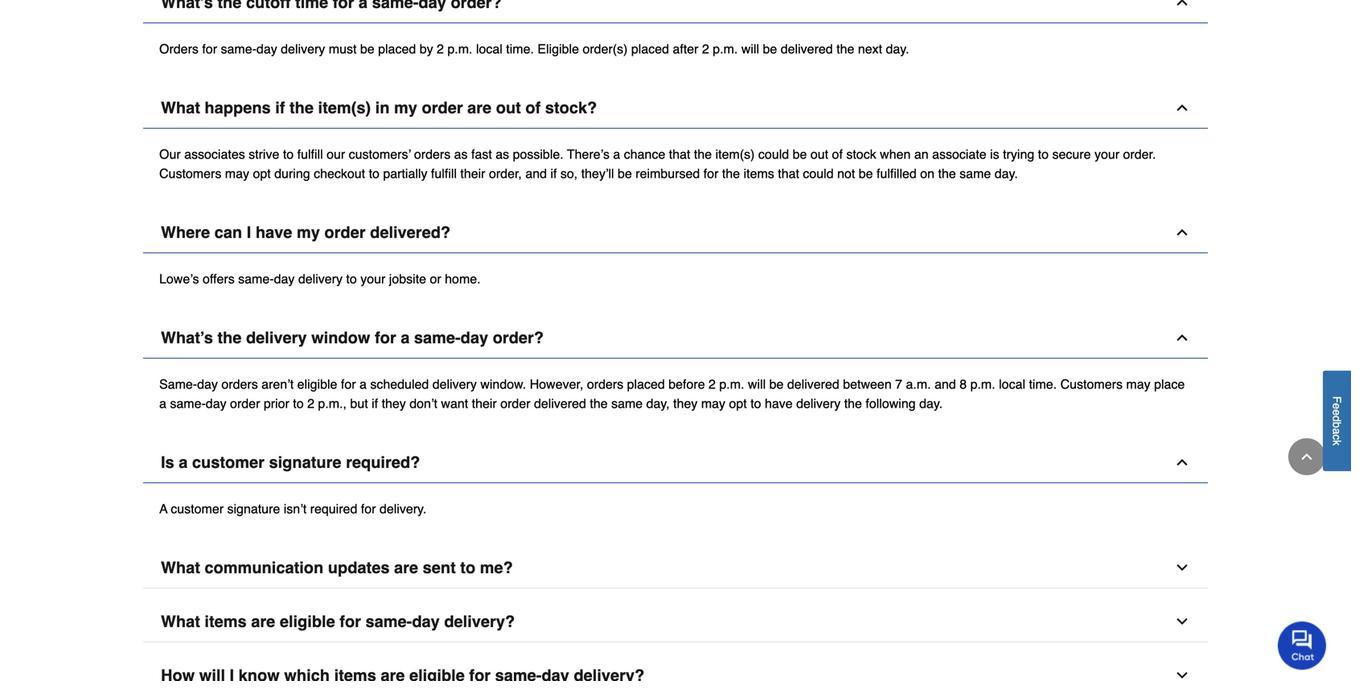 Task type: describe. For each thing, give the bounding box(es) containing it.
when
[[880, 147, 911, 162]]

f e e d b a c k
[[1331, 397, 1344, 446]]

place
[[1155, 377, 1185, 392]]

delivery?
[[444, 613, 515, 631]]

strive
[[249, 147, 279, 162]]

if inside our associates strive to fulfill our customers' orders as fast as possible. there's a chance that the item(s) could be out of stock when an associate is trying to secure your order. customers may opt during checkout to partially fulfill their order, and if so, they'll be reimbursed for the items that could not be fulfilled on the same day.
[[551, 166, 557, 181]]

same- down updates
[[366, 613, 412, 631]]

order,
[[489, 166, 522, 181]]

0 vertical spatial delivered
[[781, 42, 833, 56]]

day left delivery?
[[412, 613, 440, 631]]

so,
[[561, 166, 578, 181]]

where can i have my order delivered?
[[161, 223, 451, 242]]

if inside same-day orders aren't eligible for a scheduled delivery window. however, orders placed before 2 p.m. will be delivered between 7 a.m. and 8 p.m. local time. customers may place a same-day order prior to 2 p.m., but if they don't want their order delivered the same day, they may opt to have delivery the following day.
[[372, 396, 378, 411]]

is a customer signature required? button
[[143, 443, 1208, 484]]

aren't
[[262, 377, 294, 392]]

day left prior at left
[[206, 396, 227, 411]]

trying
[[1003, 147, 1035, 162]]

before
[[669, 377, 705, 392]]

for inside our associates strive to fulfill our customers' orders as fast as possible. there's a chance that the item(s) could be out of stock when an associate is trying to secure your order. customers may opt during checkout to partially fulfill their order, and if so, they'll be reimbursed for the items that could not be fulfilled on the same day.
[[704, 166, 719, 181]]

2 horizontal spatial orders
[[587, 377, 624, 392]]

eligible inside button
[[280, 613, 335, 631]]

the left next
[[837, 42, 855, 56]]

2 vertical spatial delivered
[[534, 396, 586, 411]]

delivery.
[[380, 502, 427, 517]]

next
[[858, 42, 883, 56]]

are inside what communication updates are sent to me? button
[[394, 559, 418, 577]]

k
[[1331, 440, 1344, 446]]

c
[[1331, 435, 1344, 440]]

are inside what happens if the item(s) in my order are out of stock? button
[[468, 99, 492, 117]]

not
[[838, 166, 855, 181]]

same- down or
[[414, 329, 461, 347]]

0 horizontal spatial orders
[[222, 377, 258, 392]]

in
[[375, 99, 390, 117]]

a
[[159, 502, 168, 517]]

what happens if the item(s) in my order are out of stock?
[[161, 99, 597, 117]]

for inside same-day orders aren't eligible for a scheduled delivery window. however, orders placed before 2 p.m. will be delivered between 7 a.m. and 8 p.m. local time. customers may place a same-day order prior to 2 p.m., but if they don't want their order delivered the same day, they may opt to have delivery the following day.
[[341, 377, 356, 392]]

have inside where can i have my order delivered? button
[[256, 223, 292, 242]]

the up reimbursed
[[694, 147, 712, 162]]

updates
[[328, 559, 390, 577]]

happens
[[205, 99, 271, 117]]

associate
[[933, 147, 987, 162]]

for right window
[[375, 329, 396, 347]]

2 left p.m.,
[[307, 396, 315, 411]]

2 horizontal spatial may
[[1127, 377, 1151, 392]]

2 as from the left
[[496, 147, 509, 162]]

item(s) inside button
[[318, 99, 371, 117]]

out inside our associates strive to fulfill our customers' orders as fast as possible. there's a chance that the item(s) could be out of stock when an associate is trying to secure your order. customers may opt during checkout to partially fulfill their order, and if so, they'll be reimbursed for the items that could not be fulfilled on the same day.
[[811, 147, 829, 162]]

1 vertical spatial my
[[297, 223, 320, 242]]

secure
[[1053, 147, 1091, 162]]

placed left after
[[631, 42, 669, 56]]

same-day orders aren't eligible for a scheduled delivery window. however, orders placed before 2 p.m. will be delivered between 7 a.m. and 8 p.m. local time. customers may place a same-day order prior to 2 p.m., but if they don't want their order delivered the same day, they may opt to have delivery the following day.
[[159, 377, 1185, 411]]

window.
[[481, 377, 526, 392]]

b
[[1331, 422, 1344, 429]]

there's
[[567, 147, 610, 162]]

communication
[[205, 559, 324, 577]]

can
[[215, 223, 242, 242]]

and inside same-day orders aren't eligible for a scheduled delivery window. however, orders placed before 2 p.m. will be delivered between 7 a.m. and 8 p.m. local time. customers may place a same-day order prior to 2 p.m., but if they don't want their order delivered the same day, they may opt to have delivery the following day.
[[935, 377, 956, 392]]

the left day,
[[590, 396, 608, 411]]

delivered?
[[370, 223, 451, 242]]

required?
[[346, 453, 420, 472]]

an
[[915, 147, 929, 162]]

0 horizontal spatial could
[[759, 147, 789, 162]]

what items are eligible for same-day delivery? button
[[143, 602, 1208, 643]]

order?
[[493, 329, 544, 347]]

delivery left must
[[281, 42, 325, 56]]

don't
[[410, 396, 438, 411]]

customers'
[[349, 147, 411, 162]]

a down the same-
[[159, 396, 166, 411]]

our
[[327, 147, 345, 162]]

1 as from the left
[[454, 147, 468, 162]]

day up the happens
[[257, 42, 277, 56]]

0 horizontal spatial fulfill
[[297, 147, 323, 162]]

2 right 'by'
[[437, 42, 444, 56]]

a up scheduled
[[401, 329, 410, 347]]

must
[[329, 42, 357, 56]]

what for what items are eligible for same-day delivery?
[[161, 613, 200, 631]]

2 right before
[[709, 377, 716, 392]]

stock
[[847, 147, 877, 162]]

what communication updates are sent to me? button
[[143, 548, 1208, 589]]

order(s)
[[583, 42, 628, 56]]

out inside what happens if the item(s) in my order are out of stock? button
[[496, 99, 521, 117]]

jobsite
[[389, 272, 426, 287]]

chevron up image for is a customer signature required?
[[1175, 455, 1191, 471]]

your inside our associates strive to fulfill our customers' orders as fast as possible. there's a chance that the item(s) could be out of stock when an associate is trying to secure your order. customers may opt during checkout to partially fulfill their order, and if so, they'll be reimbursed for the items that could not be fulfilled on the same day.
[[1095, 147, 1120, 162]]

delivery up want
[[433, 377, 477, 392]]

associates
[[184, 147, 245, 162]]

the inside what happens if the item(s) in my order are out of stock? button
[[290, 99, 314, 117]]

local inside same-day orders aren't eligible for a scheduled delivery window. however, orders placed before 2 p.m. will be delivered between 7 a.m. and 8 p.m. local time. customers may place a same-day order prior to 2 p.m., but if they don't want their order delivered the same day, they may opt to have delivery the following day.
[[999, 377, 1026, 392]]

what's the delivery window for a same-day order? button
[[143, 318, 1208, 359]]

items inside button
[[205, 613, 247, 631]]

8
[[960, 377, 967, 392]]

signature inside button
[[269, 453, 342, 472]]

7
[[896, 377, 903, 392]]

0 vertical spatial that
[[669, 147, 691, 162]]

opt inside our associates strive to fulfill our customers' orders as fast as possible. there's a chance that the item(s) could be out of stock when an associate is trying to secure your order. customers may opt during checkout to partially fulfill their order, and if so, they'll be reimbursed for the items that could not be fulfilled on the same day.
[[253, 166, 271, 181]]

1 vertical spatial that
[[778, 166, 800, 181]]

scheduled
[[370, 377, 429, 392]]

between
[[843, 377, 892, 392]]

their inside same-day orders aren't eligible for a scheduled delivery window. however, orders placed before 2 p.m. will be delivered between 7 a.m. and 8 p.m. local time. customers may place a same-day order prior to 2 p.m., but if they don't want their order delivered the same day, they may opt to have delivery the following day.
[[472, 396, 497, 411]]

0 horizontal spatial local
[[476, 42, 503, 56]]

day left order?
[[461, 329, 488, 347]]

order.
[[1124, 147, 1156, 162]]

order up lowe's offers same-day delivery to your jobsite or home.
[[325, 223, 366, 242]]

the down the between
[[845, 396, 862, 411]]

our associates strive to fulfill our customers' orders as fast as possible. there's a chance that the item(s) could be out of stock when an associate is trying to secure your order. customers may opt during checkout to partially fulfill their order, and if so, they'll be reimbursed for the items that could not be fulfilled on the same day.
[[159, 147, 1156, 181]]

isn't
[[284, 502, 307, 517]]

delivery inside button
[[246, 329, 307, 347]]

of inside our associates strive to fulfill our customers' orders as fast as possible. there's a chance that the item(s) could be out of stock when an associate is trying to secure your order. customers may opt during checkout to partially fulfill their order, and if so, they'll be reimbursed for the items that could not be fulfilled on the same day.
[[832, 147, 843, 162]]

is a customer signature required?
[[161, 453, 420, 472]]

0 vertical spatial will
[[742, 42, 760, 56]]

same inside same-day orders aren't eligible for a scheduled delivery window. however, orders placed before 2 p.m. will be delivered between 7 a.m. and 8 p.m. local time. customers may place a same-day order prior to 2 p.m., but if they don't want their order delivered the same day, they may opt to have delivery the following day.
[[612, 396, 643, 411]]

placed left 'by'
[[378, 42, 416, 56]]

d
[[1331, 416, 1344, 422]]

on
[[921, 166, 935, 181]]

customers inside our associates strive to fulfill our customers' orders as fast as possible. there's a chance that the item(s) could be out of stock when an associate is trying to secure your order. customers may opt during checkout to partially fulfill their order, and if so, they'll be reimbursed for the items that could not be fulfilled on the same day.
[[159, 166, 222, 181]]

window
[[311, 329, 370, 347]]

1 they from the left
[[382, 396, 406, 411]]

a inside our associates strive to fulfill our customers' orders as fast as possible. there's a chance that the item(s) could be out of stock when an associate is trying to secure your order. customers may opt during checkout to partially fulfill their order, and if so, they'll be reimbursed for the items that could not be fulfilled on the same day.
[[613, 147, 621, 162]]

partially
[[383, 166, 428, 181]]

1 vertical spatial could
[[803, 166, 834, 181]]

or
[[430, 272, 441, 287]]

customers inside same-day orders aren't eligible for a scheduled delivery window. however, orders placed before 2 p.m. will be delivered between 7 a.m. and 8 p.m. local time. customers may place a same-day order prior to 2 p.m., but if they don't want their order delivered the same day, they may opt to have delivery the following day.
[[1061, 377, 1123, 392]]

is
[[990, 147, 1000, 162]]

chevron up image inside scroll to top element
[[1299, 449, 1315, 465]]

f
[[1331, 397, 1344, 403]]

what communication updates are sent to me?
[[161, 559, 513, 577]]

possible.
[[513, 147, 564, 162]]

0 horizontal spatial time.
[[506, 42, 534, 56]]

orders for same-day delivery must be placed by 2 p.m. local time. eligible order(s) placed after 2 p.m. will be delivered the next day.
[[159, 42, 910, 56]]

fast
[[471, 147, 492, 162]]



Task type: vqa. For each thing, say whether or not it's contained in the screenshot.
Of to the bottom
yes



Task type: locate. For each thing, give the bounding box(es) containing it.
2 horizontal spatial if
[[551, 166, 557, 181]]

p.m.
[[448, 42, 473, 56], [713, 42, 738, 56], [720, 377, 745, 392], [971, 377, 996, 392]]

fulfilled
[[877, 166, 917, 181]]

p.m.,
[[318, 396, 347, 411]]

customer right is
[[192, 453, 265, 472]]

2 chevron down image from the top
[[1175, 668, 1191, 681]]

delivery up aren't
[[246, 329, 307, 347]]

0 horizontal spatial your
[[361, 272, 386, 287]]

0 horizontal spatial my
[[297, 223, 320, 242]]

as
[[454, 147, 468, 162], [496, 147, 509, 162]]

items inside our associates strive to fulfill our customers' orders as fast as possible. there's a chance that the item(s) could be out of stock when an associate is trying to secure your order. customers may opt during checkout to partially fulfill their order, and if so, they'll be reimbursed for the items that could not be fulfilled on the same day.
[[744, 166, 775, 181]]

chevron up image left f e e d b a c k button
[[1299, 449, 1315, 465]]

same left day,
[[612, 396, 643, 411]]

1 vertical spatial signature
[[227, 502, 280, 517]]

will
[[742, 42, 760, 56], [748, 377, 766, 392]]

may down associates
[[225, 166, 249, 181]]

3 chevron up image from the top
[[1175, 225, 1191, 241]]

2 vertical spatial are
[[251, 613, 275, 631]]

1 vertical spatial same
[[612, 396, 643, 411]]

chevron up image up place
[[1175, 330, 1191, 346]]

2 right after
[[702, 42, 709, 56]]

for right orders
[[202, 42, 217, 56]]

1 horizontal spatial opt
[[729, 396, 747, 411]]

0 horizontal spatial out
[[496, 99, 521, 117]]

if left so,
[[551, 166, 557, 181]]

have
[[256, 223, 292, 242], [765, 396, 793, 411]]

what
[[161, 99, 200, 117], [161, 559, 200, 577], [161, 613, 200, 631]]

will right after
[[742, 42, 760, 56]]

orders
[[414, 147, 451, 162], [222, 377, 258, 392], [587, 377, 624, 392]]

i
[[247, 223, 251, 242]]

chevron down image
[[1175, 560, 1191, 576]]

my up lowe's offers same-day delivery to your jobsite or home.
[[297, 223, 320, 242]]

want
[[441, 396, 468, 411]]

2 what from the top
[[161, 559, 200, 577]]

if right but
[[372, 396, 378, 411]]

0 vertical spatial customers
[[159, 166, 222, 181]]

day
[[257, 42, 277, 56], [274, 272, 295, 287], [461, 329, 488, 347], [197, 377, 218, 392], [206, 396, 227, 411], [412, 613, 440, 631]]

home.
[[445, 272, 481, 287]]

1 horizontal spatial chevron up image
[[1299, 449, 1315, 465]]

delivered down however,
[[534, 396, 586, 411]]

1 horizontal spatial are
[[394, 559, 418, 577]]

eligible
[[538, 42, 579, 56]]

1 horizontal spatial time.
[[1029, 377, 1057, 392]]

scroll to top element
[[1289, 438, 1326, 475]]

0 vertical spatial your
[[1095, 147, 1120, 162]]

1 chevron down image from the top
[[1175, 614, 1191, 630]]

could
[[759, 147, 789, 162], [803, 166, 834, 181]]

chevron up image inside where can i have my order delivered? button
[[1175, 225, 1191, 241]]

1 vertical spatial item(s)
[[716, 147, 755, 162]]

a up k
[[1331, 429, 1344, 435]]

1 vertical spatial delivered
[[788, 377, 840, 392]]

chevron up image inside what happens if the item(s) in my order are out of stock? button
[[1175, 100, 1191, 116]]

if inside button
[[275, 99, 285, 117]]

1 horizontal spatial my
[[394, 99, 418, 117]]

0 vertical spatial of
[[526, 99, 541, 117]]

my right in
[[394, 99, 418, 117]]

1 vertical spatial what
[[161, 559, 200, 577]]

delivery down where can i have my order delivered?
[[298, 272, 343, 287]]

chevron up image
[[1175, 0, 1191, 11], [1175, 100, 1191, 116], [1175, 225, 1191, 241], [1175, 455, 1191, 471]]

1 horizontal spatial customers
[[1061, 377, 1123, 392]]

1 what from the top
[[161, 99, 200, 117]]

are
[[468, 99, 492, 117], [394, 559, 418, 577], [251, 613, 275, 631]]

order right in
[[422, 99, 463, 117]]

signature left isn't
[[227, 502, 280, 517]]

they down before
[[674, 396, 698, 411]]

eligible
[[297, 377, 337, 392], [280, 613, 335, 631]]

will inside same-day orders aren't eligible for a scheduled delivery window. however, orders placed before 2 p.m. will be delivered between 7 a.m. and 8 p.m. local time. customers may place a same-day order prior to 2 p.m., but if they don't want their order delivered the same day, they may opt to have delivery the following day.
[[748, 377, 766, 392]]

your
[[1095, 147, 1120, 162], [361, 272, 386, 287]]

1 vertical spatial their
[[472, 396, 497, 411]]

same- right offers
[[238, 272, 274, 287]]

0 vertical spatial may
[[225, 166, 249, 181]]

1 vertical spatial have
[[765, 396, 793, 411]]

0 vertical spatial could
[[759, 147, 789, 162]]

a right is
[[179, 453, 188, 472]]

the right the happens
[[290, 99, 314, 117]]

orders inside our associates strive to fulfill our customers' orders as fast as possible. there's a chance that the item(s) could be out of stock when an associate is trying to secure your order. customers may opt during checkout to partially fulfill their order, and if so, they'll be reimbursed for the items that could not be fulfilled on the same day.
[[414, 147, 451, 162]]

chevron up image inside is a customer signature required? button
[[1175, 455, 1191, 471]]

2 horizontal spatial are
[[468, 99, 492, 117]]

fulfill
[[297, 147, 323, 162], [431, 166, 457, 181]]

chevron up image for what happens if the item(s) in my order are out of stock?
[[1175, 100, 1191, 116]]

1 horizontal spatial items
[[744, 166, 775, 181]]

chevron down image inside what items are eligible for same-day delivery? button
[[1175, 614, 1191, 630]]

reimbursed
[[636, 166, 700, 181]]

local
[[476, 42, 503, 56], [999, 377, 1026, 392]]

order left prior at left
[[230, 396, 260, 411]]

item(s)
[[318, 99, 371, 117], [716, 147, 755, 162]]

4 chevron up image from the top
[[1175, 455, 1191, 471]]

1 vertical spatial chevron down image
[[1175, 668, 1191, 681]]

0 horizontal spatial have
[[256, 223, 292, 242]]

local right 'by'
[[476, 42, 503, 56]]

the inside what's the delivery window for a same-day order? button
[[218, 329, 242, 347]]

0 vertical spatial chevron down image
[[1175, 614, 1191, 630]]

day. right next
[[886, 42, 910, 56]]

and inside our associates strive to fulfill our customers' orders as fast as possible. there's a chance that the item(s) could be out of stock when an associate is trying to secure your order. customers may opt during checkout to partially fulfill their order, and if so, they'll be reimbursed for the items that could not be fulfilled on the same day.
[[526, 166, 547, 181]]

what's
[[161, 329, 213, 347]]

0 vertical spatial items
[[744, 166, 775, 181]]

chevron up image for where can i have my order delivered?
[[1175, 225, 1191, 241]]

me?
[[480, 559, 513, 577]]

the right what's at the left of the page
[[218, 329, 242, 347]]

1 vertical spatial may
[[1127, 377, 1151, 392]]

0 horizontal spatial may
[[225, 166, 249, 181]]

0 vertical spatial time.
[[506, 42, 534, 56]]

0 horizontal spatial of
[[526, 99, 541, 117]]

of left stock? on the left of page
[[526, 99, 541, 117]]

where
[[161, 223, 210, 242]]

their down window.
[[472, 396, 497, 411]]

if
[[275, 99, 285, 117], [551, 166, 557, 181], [372, 396, 378, 411]]

1 e from the top
[[1331, 403, 1344, 410]]

what for what happens if the item(s) in my order are out of stock?
[[161, 99, 200, 117]]

1 horizontal spatial fulfill
[[431, 166, 457, 181]]

order
[[422, 99, 463, 117], [325, 223, 366, 242], [230, 396, 260, 411], [501, 396, 531, 411]]

following
[[866, 396, 916, 411]]

orders right however,
[[587, 377, 624, 392]]

1 horizontal spatial if
[[372, 396, 378, 411]]

required
[[310, 502, 358, 517]]

the right the on
[[939, 166, 956, 181]]

p.m. right 'by'
[[448, 42, 473, 56]]

they'll
[[581, 166, 614, 181]]

p.m. right before
[[720, 377, 745, 392]]

e up d
[[1331, 403, 1344, 410]]

day.
[[886, 42, 910, 56], [995, 166, 1018, 181], [920, 396, 943, 411]]

after
[[673, 42, 699, 56]]

stock?
[[545, 99, 597, 117]]

1 vertical spatial items
[[205, 613, 247, 631]]

1 horizontal spatial may
[[701, 396, 726, 411]]

1 horizontal spatial could
[[803, 166, 834, 181]]

they down scheduled
[[382, 396, 406, 411]]

placed inside same-day orders aren't eligible for a scheduled delivery window. however, orders placed before 2 p.m. will be delivered between 7 a.m. and 8 p.m. local time. customers may place a same-day order prior to 2 p.m., but if they don't want their order delivered the same day, they may opt to have delivery the following day.
[[627, 377, 665, 392]]

1 vertical spatial will
[[748, 377, 766, 392]]

local right 8
[[999, 377, 1026, 392]]

item(s) inside our associates strive to fulfill our customers' orders as fast as possible. there's a chance that the item(s) could be out of stock when an associate is trying to secure your order. customers may opt during checkout to partially fulfill their order, and if so, they'll be reimbursed for the items that could not be fulfilled on the same day.
[[716, 147, 755, 162]]

what happens if the item(s) in my order are out of stock? button
[[143, 88, 1208, 129]]

their down fast
[[461, 166, 486, 181]]

1 vertical spatial local
[[999, 377, 1026, 392]]

0 horizontal spatial opt
[[253, 166, 271, 181]]

will right before
[[748, 377, 766, 392]]

time. left eligible
[[506, 42, 534, 56]]

day,
[[647, 396, 670, 411]]

delivery left following
[[797, 396, 841, 411]]

be inside same-day orders aren't eligible for a scheduled delivery window. however, orders placed before 2 p.m. will be delivered between 7 a.m. and 8 p.m. local time. customers may place a same-day order prior to 2 p.m., but if they don't want their order delivered the same day, they may opt to have delivery the following day.
[[770, 377, 784, 392]]

1 vertical spatial chevron up image
[[1299, 449, 1315, 465]]

0 horizontal spatial they
[[382, 396, 406, 411]]

what's the delivery window for a same-day order?
[[161, 329, 544, 347]]

that
[[669, 147, 691, 162], [778, 166, 800, 181]]

2 chevron up image from the top
[[1175, 100, 1191, 116]]

1 chevron up image from the top
[[1175, 0, 1191, 11]]

placed up day,
[[627, 377, 665, 392]]

same-
[[159, 377, 197, 392]]

1 vertical spatial customer
[[171, 502, 224, 517]]

the right reimbursed
[[722, 166, 740, 181]]

1 horizontal spatial same
[[960, 166, 991, 181]]

for left delivery.
[[361, 502, 376, 517]]

day. down a.m.
[[920, 396, 943, 411]]

your left jobsite at the left of the page
[[361, 272, 386, 287]]

customer right a
[[171, 502, 224, 517]]

1 vertical spatial of
[[832, 147, 843, 162]]

same- inside same-day orders aren't eligible for a scheduled delivery window. however, orders placed before 2 p.m. will be delivered between 7 a.m. and 8 p.m. local time. customers may place a same-day order prior to 2 p.m., but if they don't want their order delivered the same day, they may opt to have delivery the following day.
[[170, 396, 206, 411]]

for down updates
[[340, 613, 361, 631]]

1 vertical spatial if
[[551, 166, 557, 181]]

during
[[274, 166, 310, 181]]

delivered left the between
[[788, 377, 840, 392]]

1 horizontal spatial they
[[674, 396, 698, 411]]

day. inside our associates strive to fulfill our customers' orders as fast as possible. there's a chance that the item(s) could be out of stock when an associate is trying to secure your order. customers may opt during checkout to partially fulfill their order, and if so, they'll be reimbursed for the items that could not be fulfilled on the same day.
[[995, 166, 1018, 181]]

may inside our associates strive to fulfill our customers' orders as fast as possible. there's a chance that the item(s) could be out of stock when an associate is trying to secure your order. customers may opt during checkout to partially fulfill their order, and if so, they'll be reimbursed for the items that could not be fulfilled on the same day.
[[225, 166, 249, 181]]

your left order.
[[1095, 147, 1120, 162]]

eligible down 'what communication updates are sent to me?'
[[280, 613, 335, 631]]

0 vertical spatial chevron up image
[[1175, 330, 1191, 346]]

of
[[526, 99, 541, 117], [832, 147, 843, 162]]

are left sent
[[394, 559, 418, 577]]

0 vertical spatial my
[[394, 99, 418, 117]]

0 vertical spatial are
[[468, 99, 492, 117]]

are up fast
[[468, 99, 492, 117]]

0 vertical spatial and
[[526, 166, 547, 181]]

their
[[461, 166, 486, 181], [472, 396, 497, 411]]

1 horizontal spatial local
[[999, 377, 1026, 392]]

same- up the happens
[[221, 42, 257, 56]]

customer inside button
[[192, 453, 265, 472]]

0 horizontal spatial are
[[251, 613, 275, 631]]

2 they from the left
[[674, 396, 698, 411]]

orders up partially
[[414, 147, 451, 162]]

0 vertical spatial if
[[275, 99, 285, 117]]

day down what's at the left of the page
[[197, 377, 218, 392]]

orders
[[159, 42, 199, 56]]

a up but
[[360, 377, 367, 392]]

however,
[[530, 377, 584, 392]]

customers
[[159, 166, 222, 181], [1061, 377, 1123, 392]]

time.
[[506, 42, 534, 56], [1029, 377, 1057, 392]]

0 horizontal spatial customers
[[159, 166, 222, 181]]

a up they'll
[[613, 147, 621, 162]]

out up possible.
[[496, 99, 521, 117]]

f e e d b a c k button
[[1323, 371, 1352, 472]]

of inside button
[[526, 99, 541, 117]]

are inside what items are eligible for same-day delivery? button
[[251, 613, 275, 631]]

opt inside same-day orders aren't eligible for a scheduled delivery window. however, orders placed before 2 p.m. will be delivered between 7 a.m. and 8 p.m. local time. customers may place a same-day order prior to 2 p.m., but if they don't want their order delivered the same day, they may opt to have delivery the following day.
[[729, 396, 747, 411]]

1 vertical spatial time.
[[1029, 377, 1057, 392]]

what for what communication updates are sent to me?
[[161, 559, 200, 577]]

that up reimbursed
[[669, 147, 691, 162]]

may down before
[[701, 396, 726, 411]]

1 vertical spatial customers
[[1061, 377, 1123, 392]]

chevron up image
[[1175, 330, 1191, 346], [1299, 449, 1315, 465]]

if right the happens
[[275, 99, 285, 117]]

day. inside same-day orders aren't eligible for a scheduled delivery window. however, orders placed before 2 p.m. will be delivered between 7 a.m. and 8 p.m. local time. customers may place a same-day order prior to 2 p.m., but if they don't want their order delivered the same day, they may opt to have delivery the following day.
[[920, 396, 943, 411]]

offers
[[203, 272, 235, 287]]

1 horizontal spatial out
[[811, 147, 829, 162]]

are down communication
[[251, 613, 275, 631]]

p.m. right after
[[713, 42, 738, 56]]

for up but
[[341, 377, 356, 392]]

0 vertical spatial what
[[161, 99, 200, 117]]

but
[[350, 396, 368, 411]]

0 vertical spatial same
[[960, 166, 991, 181]]

orders left aren't
[[222, 377, 258, 392]]

1 vertical spatial out
[[811, 147, 829, 162]]

what items are eligible for same-day delivery?
[[161, 613, 515, 631]]

1 horizontal spatial have
[[765, 396, 793, 411]]

is
[[161, 453, 174, 472]]

1 vertical spatial opt
[[729, 396, 747, 411]]

0 vertical spatial out
[[496, 99, 521, 117]]

lowe's offers same-day delivery to your jobsite or home.
[[159, 272, 481, 287]]

0 vertical spatial day.
[[886, 42, 910, 56]]

and left 8
[[935, 377, 956, 392]]

1 vertical spatial day.
[[995, 166, 1018, 181]]

same
[[960, 166, 991, 181], [612, 396, 643, 411]]

1 vertical spatial are
[[394, 559, 418, 577]]

0 horizontal spatial and
[[526, 166, 547, 181]]

their inside our associates strive to fulfill our customers' orders as fast as possible. there's a chance that the item(s) could be out of stock when an associate is trying to secure your order. customers may opt during checkout to partially fulfill their order, and if so, they'll be reimbursed for the items that could not be fulfilled on the same day.
[[461, 166, 486, 181]]

lowe's
[[159, 272, 199, 287]]

0 vertical spatial have
[[256, 223, 292, 242]]

of up not
[[832, 147, 843, 162]]

have inside same-day orders aren't eligible for a scheduled delivery window. however, orders placed before 2 p.m. will be delivered between 7 a.m. and 8 p.m. local time. customers may place a same-day order prior to 2 p.m., but if they don't want their order delivered the same day, they may opt to have delivery the following day.
[[765, 396, 793, 411]]

to inside button
[[460, 559, 476, 577]]

item(s) down what happens if the item(s) in my order are out of stock? button
[[716, 147, 755, 162]]

where can i have my order delivered? button
[[143, 213, 1208, 254]]

0 horizontal spatial that
[[669, 147, 691, 162]]

2 e from the top
[[1331, 410, 1344, 416]]

opt right day,
[[729, 396, 747, 411]]

chance
[[624, 147, 666, 162]]

2 horizontal spatial day.
[[995, 166, 1018, 181]]

3 what from the top
[[161, 613, 200, 631]]

1 horizontal spatial that
[[778, 166, 800, 181]]

opt
[[253, 166, 271, 181], [729, 396, 747, 411]]

opt down the strive
[[253, 166, 271, 181]]

p.m. right 8
[[971, 377, 996, 392]]

0 horizontal spatial item(s)
[[318, 99, 371, 117]]

a customer signature isn't required for delivery.
[[159, 502, 427, 517]]

our
[[159, 147, 181, 162]]

as left fast
[[454, 147, 468, 162]]

item(s) left in
[[318, 99, 371, 117]]

fulfill left our
[[297, 147, 323, 162]]

a
[[613, 147, 621, 162], [401, 329, 410, 347], [360, 377, 367, 392], [159, 396, 166, 411], [1331, 429, 1344, 435], [179, 453, 188, 472]]

1 horizontal spatial as
[[496, 147, 509, 162]]

1 vertical spatial fulfill
[[431, 166, 457, 181]]

day. down is at the right of the page
[[995, 166, 1018, 181]]

eligible inside same-day orders aren't eligible for a scheduled delivery window. however, orders placed before 2 p.m. will be delivered between 7 a.m. and 8 p.m. local time. customers may place a same-day order prior to 2 p.m., but if they don't want their order delivered the same day, they may opt to have delivery the following day.
[[297, 377, 337, 392]]

checkout
[[314, 166, 365, 181]]

delivered left next
[[781, 42, 833, 56]]

0 horizontal spatial day.
[[886, 42, 910, 56]]

my
[[394, 99, 418, 117], [297, 223, 320, 242]]

1 horizontal spatial your
[[1095, 147, 1120, 162]]

to
[[283, 147, 294, 162], [1038, 147, 1049, 162], [369, 166, 380, 181], [346, 272, 357, 287], [293, 396, 304, 411], [751, 396, 762, 411], [460, 559, 476, 577]]

signature
[[269, 453, 342, 472], [227, 502, 280, 517]]

0 vertical spatial signature
[[269, 453, 342, 472]]

by
[[420, 42, 433, 56]]

customers left place
[[1061, 377, 1123, 392]]

0 horizontal spatial if
[[275, 99, 285, 117]]

out left the stock
[[811, 147, 829, 162]]

and down possible.
[[526, 166, 547, 181]]

a.m.
[[906, 377, 931, 392]]

chevron down image
[[1175, 614, 1191, 630], [1175, 668, 1191, 681]]

customer
[[192, 453, 265, 472], [171, 502, 224, 517]]

order down window.
[[501, 396, 531, 411]]

2 vertical spatial day.
[[920, 396, 943, 411]]

time. inside same-day orders aren't eligible for a scheduled delivery window. however, orders placed before 2 p.m. will be delivered between 7 a.m. and 8 p.m. local time. customers may place a same-day order prior to 2 p.m., but if they don't want their order delivered the same day, they may opt to have delivery the following day.
[[1029, 377, 1057, 392]]

chevron up image inside what's the delivery window for a same-day order? button
[[1175, 330, 1191, 346]]

chat invite button image
[[1278, 621, 1328, 670]]

0 vertical spatial customer
[[192, 453, 265, 472]]

and
[[526, 166, 547, 181], [935, 377, 956, 392]]

eligible up p.m.,
[[297, 377, 337, 392]]

delivered
[[781, 42, 833, 56], [788, 377, 840, 392], [534, 396, 586, 411]]

1 vertical spatial your
[[361, 272, 386, 287]]

1 vertical spatial and
[[935, 377, 956, 392]]

may left place
[[1127, 377, 1151, 392]]

prior
[[264, 396, 290, 411]]

1 horizontal spatial item(s)
[[716, 147, 755, 162]]

0 vertical spatial their
[[461, 166, 486, 181]]

0 horizontal spatial as
[[454, 147, 468, 162]]

0 horizontal spatial items
[[205, 613, 247, 631]]

1 vertical spatial eligible
[[280, 613, 335, 631]]

1 horizontal spatial orders
[[414, 147, 451, 162]]

as up order,
[[496, 147, 509, 162]]

same- down the same-
[[170, 396, 206, 411]]

2 vertical spatial what
[[161, 613, 200, 631]]

same inside our associates strive to fulfill our customers' orders as fast as possible. there's a chance that the item(s) could be out of stock when an associate is trying to secure your order. customers may opt during checkout to partially fulfill their order, and if so, they'll be reimbursed for the items that could not be fulfilled on the same day.
[[960, 166, 991, 181]]

e
[[1331, 403, 1344, 410], [1331, 410, 1344, 416]]

for right reimbursed
[[704, 166, 719, 181]]

day down where can i have my order delivered?
[[274, 272, 295, 287]]



